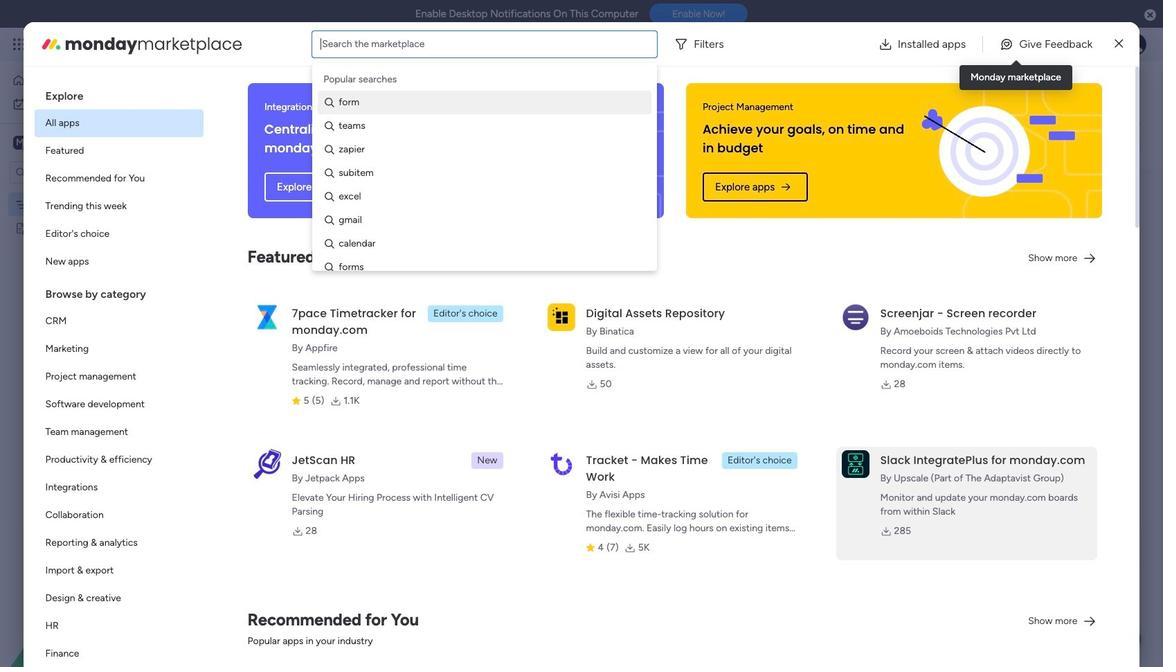Task type: describe. For each thing, give the bounding box(es) containing it.
private board image
[[15, 221, 28, 234]]

workspace selection element
[[13, 134, 116, 152]]

select product image
[[12, 37, 26, 51]]

collapse image
[[1129, 141, 1140, 152]]

1 image
[[959, 28, 971, 44]]

Search in workspace field
[[29, 164, 116, 180]]

2 heading from the top
[[34, 276, 203, 308]]

invite members image
[[979, 37, 993, 51]]

notifications image
[[918, 37, 932, 51]]

v2 minus image
[[987, 192, 994, 203]]

search everything image
[[1043, 37, 1057, 51]]

monday marketplace image
[[40, 33, 62, 55]]

update feed image
[[948, 37, 962, 51]]



Task type: locate. For each thing, give the bounding box(es) containing it.
more dots image
[[641, 541, 651, 552]]

banner logo image
[[468, 83, 648, 218], [906, 83, 1086, 218]]

main content
[[0, 169, 1164, 667]]

heading
[[34, 78, 203, 109], [34, 276, 203, 308]]

tab list
[[210, 101, 1143, 124]]

more dots image
[[1036, 192, 1045, 203]]

v2 plus image
[[1009, 192, 1016, 203]]

lottie animation image
[[0, 527, 177, 667]]

help image
[[1074, 37, 1087, 51]]

None field
[[227, 188, 393, 206]]

kendall parks image
[[1125, 33, 1147, 55]]

1 vertical spatial heading
[[34, 276, 203, 308]]

kendall parks image
[[1031, 75, 1049, 94]]

0 horizontal spatial banner logo image
[[468, 83, 648, 218]]

2 banner logo image from the left
[[906, 83, 1086, 218]]

dapulse close image
[[1145, 8, 1157, 22]]

list box
[[34, 78, 203, 667], [0, 189, 177, 426]]

1 heading from the top
[[34, 78, 203, 109]]

workspace image
[[13, 135, 27, 150]]

1 horizontal spatial banner logo image
[[906, 83, 1086, 218]]

lottie animation element
[[0, 527, 177, 667]]

app logo image
[[253, 303, 281, 331], [548, 303, 575, 331], [842, 303, 870, 331], [253, 449, 281, 479], [548, 450, 575, 478], [842, 450, 870, 478]]

option
[[8, 69, 168, 91], [8, 93, 168, 115], [34, 109, 203, 137], [34, 137, 203, 165], [34, 165, 203, 193], [0, 192, 177, 194], [34, 193, 203, 220], [34, 220, 203, 248], [34, 248, 203, 276], [34, 308, 203, 335], [34, 335, 203, 363], [34, 363, 203, 391], [34, 391, 203, 418], [34, 418, 203, 446], [34, 446, 203, 474], [34, 474, 203, 501], [34, 501, 203, 529], [34, 529, 203, 557], [34, 557, 203, 585], [34, 585, 203, 612], [34, 612, 203, 640], [34, 640, 203, 667]]

see plans image
[[230, 37, 242, 52]]

monday marketplace image
[[1009, 37, 1023, 51]]

angle down image
[[268, 142, 275, 152]]

add view image
[[375, 107, 381, 117]]

0 vertical spatial heading
[[34, 78, 203, 109]]

1 banner logo image from the left
[[468, 83, 648, 218]]

dapulse x slim image
[[1115, 36, 1124, 52]]

tab
[[367, 101, 389, 123]]



Task type: vqa. For each thing, say whether or not it's contained in the screenshot.
"NEW TASK"
no



